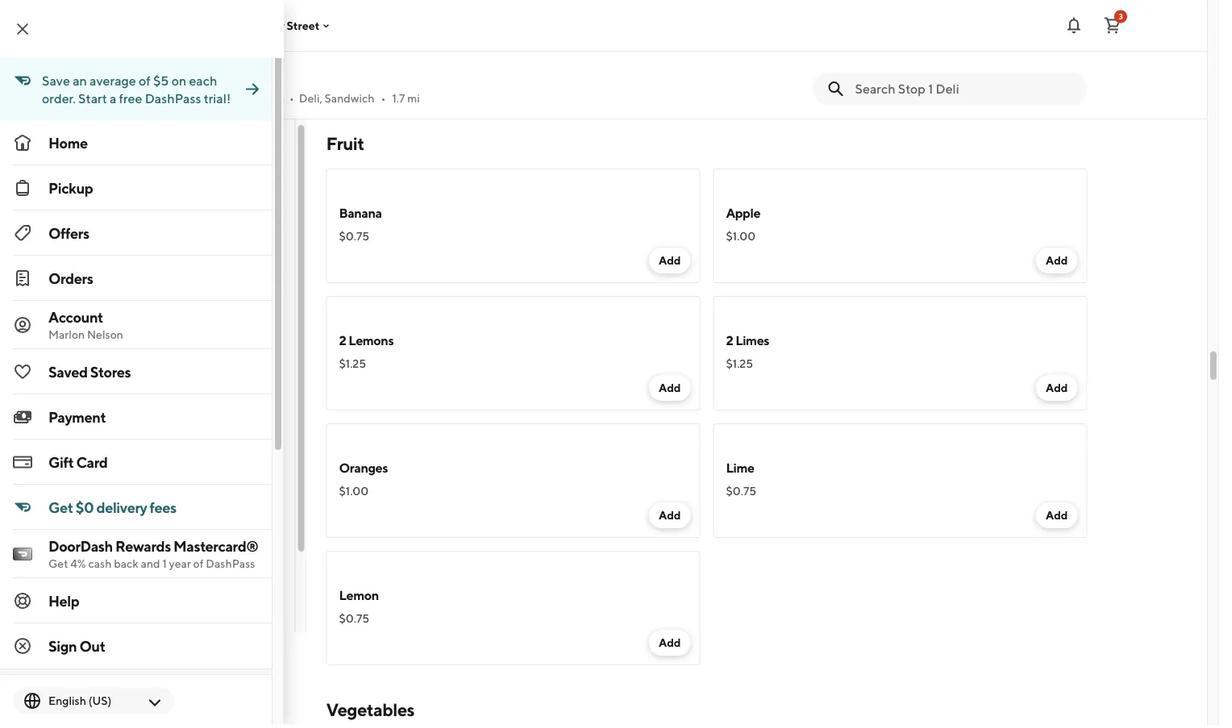 Task type: vqa. For each thing, say whether or not it's contained in the screenshot.
7:45 in the the Full Menu 10:00 am - 7:45 pm
no



Task type: locate. For each thing, give the bounding box(es) containing it.
drinks button
[[120, 464, 295, 493]]

water street button
[[252, 19, 333, 32]]

1 horizontal spatial $1.25
[[726, 357, 753, 370]]

1 vertical spatial 1
[[162, 557, 167, 570]]

on
[[172, 73, 186, 88]]

$0
[[76, 499, 94, 516]]

3 items, open order cart image
[[1103, 16, 1123, 35]]

0 horizontal spatial $1.00
[[339, 484, 369, 498]]

$1.25 for limes
[[726, 357, 753, 370]]

dashpass down the on
[[145, 91, 201, 106]]

water street
[[252, 19, 320, 32]]

1 vertical spatial $0.75
[[726, 484, 757, 498]]

$0.75 for banana
[[339, 229, 370, 243]]

get left 4%
[[48, 557, 68, 570]]

cash
[[88, 557, 112, 570]]

fees
[[150, 499, 176, 516]]

2 left the lemons on the top left
[[339, 333, 346, 348]]

save an average of $5 on each order. start a free dashpass trial! link
[[0, 58, 272, 120]]

2 for 2 limes
[[726, 333, 733, 348]]

dashpass right trial!
[[234, 92, 285, 105]]

4.6
[[120, 92, 136, 105]]

payment
[[48, 408, 106, 426]]

$1.00 down the apple
[[726, 229, 756, 243]]

1 up 97 ratings •
[[165, 66, 173, 89]]

back
[[114, 557, 139, 570]]

add button
[[649, 248, 691, 273], [1036, 248, 1078, 273], [649, 375, 691, 401], [1036, 375, 1078, 401], [649, 503, 691, 528], [1036, 503, 1078, 528], [649, 630, 691, 656]]

1 $1.25 from the left
[[339, 357, 366, 370]]

0 horizontal spatial •
[[207, 92, 212, 105]]

• left deli,
[[289, 92, 294, 105]]

add for banana
[[659, 254, 681, 267]]

bars
[[160, 530, 182, 543]]

dashpass
[[145, 91, 201, 106], [234, 92, 285, 105], [206, 557, 255, 570]]

out
[[79, 637, 105, 655]]

1 2 from the left
[[339, 333, 346, 348]]

dashpass inside save an average of $5 on each order. start a free dashpass trial!
[[145, 91, 201, 106]]

$1.25 down 2 lemons
[[339, 357, 366, 370]]

dashpass down mastercard® on the left
[[206, 557, 255, 570]]

add for apple
[[1046, 254, 1068, 267]]

beverages
[[133, 501, 187, 514]]

marlon
[[48, 328, 85, 341]]

2 horizontal spatial •
[[381, 92, 386, 105]]

gift
[[48, 453, 74, 471]]

add for 2 limes
[[1046, 381, 1068, 394]]

0 horizontal spatial fruit
[[133, 384, 157, 398]]

mastercard®
[[174, 537, 258, 555]]

1 vertical spatial $1.00
[[339, 484, 369, 498]]

sandwich
[[325, 92, 375, 105]]

• for 97 ratings •
[[207, 92, 212, 105]]

dashpass for average
[[145, 91, 201, 106]]

mi
[[407, 92, 420, 105]]

account marlon nelson
[[48, 308, 123, 341]]

• for deli, sandwich • 1.7 mi
[[381, 92, 386, 105]]

an
[[73, 73, 87, 88]]

0 horizontal spatial of
[[139, 73, 151, 88]]

close image
[[13, 19, 32, 39]]

0 vertical spatial of
[[139, 73, 151, 88]]

2 2 from the left
[[726, 333, 733, 348]]

add for lime
[[1046, 509, 1068, 522]]

add button for oranges
[[649, 503, 691, 528]]

• down each
[[207, 92, 212, 105]]

deli
[[177, 66, 213, 89]]

of
[[139, 73, 151, 88], [193, 557, 204, 570]]

0 vertical spatial fruit
[[326, 133, 364, 154]]

1
[[165, 66, 173, 89], [162, 557, 167, 570]]

vegetables
[[326, 699, 415, 720]]

banana
[[339, 205, 382, 221]]

lemons
[[349, 333, 394, 348]]

2 limes
[[726, 333, 770, 348]]

stop
[[120, 66, 162, 89]]

2
[[339, 333, 346, 348], [726, 333, 733, 348]]

$0.75 for lime
[[726, 484, 757, 498]]

$1.00
[[726, 229, 756, 243], [339, 484, 369, 498]]

style
[[241, 297, 267, 311]]

1 right and
[[162, 557, 167, 570]]

stores
[[90, 363, 131, 380]]

$5
[[153, 73, 169, 88]]

Item Search search field
[[855, 80, 1075, 98]]

0 horizontal spatial 2
[[339, 333, 346, 348]]

$1.25
[[339, 357, 366, 370], [726, 357, 753, 370]]

apple
[[726, 205, 761, 221]]

1 horizontal spatial fruit
[[326, 133, 364, 154]]

1 vertical spatial of
[[193, 557, 204, 570]]

ratings
[[167, 92, 202, 105]]

1.7
[[392, 92, 405, 105]]

3 • from the left
[[381, 92, 386, 105]]

• left 1.7
[[381, 92, 386, 105]]

get
[[48, 499, 73, 516], [48, 557, 68, 570]]

2 left limes
[[726, 333, 733, 348]]

add button for 2 lemons
[[649, 375, 691, 401]]

dashpass •
[[234, 92, 294, 105]]

2 $1.25 from the left
[[726, 357, 753, 370]]

•
[[207, 92, 212, 105], [289, 92, 294, 105], [381, 92, 386, 105]]

2 get from the top
[[48, 557, 68, 570]]

$6.49
[[339, 46, 369, 59]]

$0.75 down lemon
[[339, 612, 370, 625]]

card
[[76, 453, 108, 471]]

of right year
[[193, 557, 204, 570]]

gift card
[[48, 453, 108, 471]]

doordash rewards mastercard® get 4% cash back and 1 year of dashpass
[[48, 537, 258, 570]]

$0.75 down lime
[[726, 484, 757, 498]]

2 vertical spatial $0.75
[[339, 612, 370, 625]]

any
[[218, 297, 239, 311]]

trial!
[[204, 91, 231, 106]]

0 vertical spatial $0.75
[[339, 229, 370, 243]]

street
[[287, 19, 320, 32]]

sign
[[48, 637, 77, 655]]

1 horizontal spatial •
[[289, 92, 294, 105]]

add for 2 lemons
[[659, 381, 681, 394]]

1 • from the left
[[207, 92, 212, 105]]

1 horizontal spatial of
[[193, 557, 204, 570]]

get left $0
[[48, 499, 73, 516]]

$0.75 down banana
[[339, 229, 370, 243]]

1 vertical spatial get
[[48, 557, 68, 570]]

dashpass inside doordash rewards mastercard® get 4% cash back and 1 year of dashpass
[[206, 557, 255, 570]]

1 horizontal spatial 2
[[726, 333, 733, 348]]

$1.00 for oranges
[[339, 484, 369, 498]]

gift card link
[[0, 440, 272, 485]]

1 horizontal spatial $1.00
[[726, 229, 756, 243]]

0 vertical spatial $1.00
[[726, 229, 756, 243]]

nuts bars
[[133, 530, 182, 543]]

0 horizontal spatial $1.25
[[339, 357, 366, 370]]

all day omelets any style
[[133, 297, 267, 311]]

notification bell image
[[1065, 16, 1084, 35]]

cereal granola button
[[120, 551, 295, 580]]

of left the '$5' on the top left of the page
[[139, 73, 151, 88]]

rewards
[[115, 537, 171, 555]]

get $0 delivery fees link
[[0, 485, 272, 530]]

account
[[48, 308, 103, 325]]

help
[[48, 592, 79, 609]]

$1.00 for apple
[[726, 229, 756, 243]]

nuts bars button
[[120, 522, 295, 551]]

2 for 2 lemons
[[339, 333, 346, 348]]

$1.25 down 2 limes
[[726, 357, 753, 370]]

$1.00 down oranges
[[339, 484, 369, 498]]

fruit
[[326, 133, 364, 154], [133, 384, 157, 398]]

home
[[48, 134, 88, 151]]

home link
[[0, 120, 272, 165]]

sign out
[[48, 637, 105, 655]]

deli, sandwich • 1.7 mi
[[299, 92, 420, 105]]

add
[[659, 254, 681, 267], [1046, 254, 1068, 267], [659, 381, 681, 394], [1046, 381, 1068, 394], [659, 509, 681, 522], [1046, 509, 1068, 522], [659, 636, 681, 649]]

add for oranges
[[659, 509, 681, 522]]

0 vertical spatial get
[[48, 499, 73, 516]]



Task type: describe. For each thing, give the bounding box(es) containing it.
year
[[169, 557, 191, 570]]

offers
[[48, 224, 89, 242]]

order.
[[42, 91, 76, 106]]

beverages button
[[120, 493, 295, 522]]

97 ratings •
[[152, 92, 212, 105]]

saved stores
[[48, 363, 131, 380]]

save
[[42, 73, 70, 88]]

popular items
[[133, 152, 204, 165]]

deli,
[[299, 92, 322, 105]]

get $0 delivery fees
[[48, 499, 176, 516]]

$1.25 for lemons
[[339, 357, 366, 370]]

limes
[[736, 333, 770, 348]]

orders link
[[0, 256, 272, 301]]

lime
[[726, 460, 755, 476]]

cereal granola
[[133, 559, 210, 572]]

add button for lemon
[[649, 630, 691, 656]]

dairy eggs button
[[120, 202, 295, 232]]

add button for lime
[[1036, 503, 1078, 528]]

1 inside doordash rewards mastercard® get 4% cash back and 1 year of dashpass
[[162, 557, 167, 570]]

granola
[[169, 559, 210, 572]]

2 • from the left
[[289, 92, 294, 105]]

and
[[141, 557, 160, 570]]

add button for banana
[[649, 248, 691, 273]]

hummus button
[[120, 609, 295, 638]]

add button for 2 limes
[[1036, 375, 1078, 401]]

each
[[189, 73, 217, 88]]

items
[[175, 152, 204, 165]]

drinks
[[133, 471, 165, 485]]

save an average of $5 on each order. start a free dashpass trial!
[[42, 73, 231, 106]]

get inside doordash rewards mastercard® get 4% cash back and 1 year of dashpass
[[48, 557, 68, 570]]

3 button
[[1097, 9, 1129, 42]]

of inside doordash rewards mastercard® get 4% cash back and 1 year of dashpass
[[193, 557, 204, 570]]

offers link
[[0, 211, 272, 256]]

1 get from the top
[[48, 499, 73, 516]]

day
[[149, 297, 169, 311]]

omelets
[[172, 297, 216, 311]]

orders
[[48, 269, 93, 287]]

oranges
[[339, 460, 388, 476]]

add button for apple
[[1036, 248, 1078, 273]]

eggs
[[162, 210, 187, 223]]

popular
[[133, 152, 173, 165]]

hummus
[[133, 617, 179, 630]]

1 vertical spatial fruit
[[133, 384, 157, 398]]

dashpass for mastercard®
[[206, 557, 255, 570]]

help link
[[0, 578, 272, 624]]

dairy
[[133, 210, 160, 223]]

cereal
[[133, 559, 167, 572]]

pickup
[[48, 179, 93, 196]]

stop 1 deli
[[120, 66, 213, 89]]

all
[[133, 297, 147, 311]]

doordash
[[48, 537, 113, 555]]

popular items button
[[120, 144, 295, 173]]

dairy eggs
[[133, 210, 187, 223]]

save an average of $5 on each order. start a free dashpass trial! status
[[0, 58, 243, 120]]

average
[[90, 73, 136, 88]]

0 vertical spatial 1
[[165, 66, 173, 89]]

of inside save an average of $5 on each order. start a free dashpass trial!
[[139, 73, 151, 88]]

free
[[119, 91, 142, 106]]

payment link
[[0, 394, 272, 440]]

2 lemons
[[339, 333, 394, 348]]

saved stores link
[[0, 349, 272, 394]]

97
[[152, 92, 165, 105]]

all day omelets any style button
[[120, 290, 295, 319]]

delivery
[[96, 499, 147, 516]]

nelson
[[87, 328, 123, 341]]

water
[[252, 19, 284, 32]]

saved
[[48, 363, 88, 380]]

add for lemon
[[659, 636, 681, 649]]

start
[[78, 91, 107, 106]]

$0.75 for lemon
[[339, 612, 370, 625]]

a
[[110, 91, 116, 106]]

3
[[1119, 12, 1124, 21]]

pickup link
[[0, 165, 272, 211]]

lemon
[[339, 588, 379, 603]]

nuts
[[133, 530, 157, 543]]



